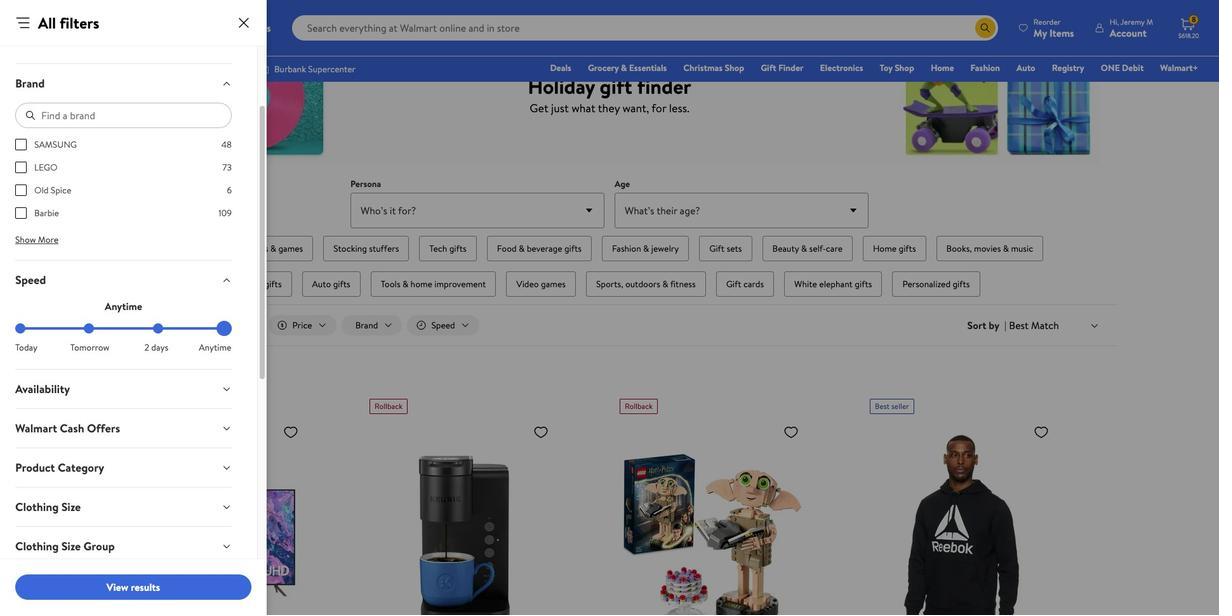 Task type: locate. For each thing, give the bounding box(es) containing it.
Tomorrow radio
[[84, 324, 94, 334]]

anytime up "how fast do you want your order?" option group
[[105, 300, 142, 314]]

sports, outdoors & fitness list item
[[583, 269, 708, 300]]

clothing down product
[[15, 500, 59, 516]]

toys & games
[[251, 243, 303, 255]]

books,
[[946, 243, 972, 255]]

all
[[38, 12, 56, 34], [141, 319, 151, 332]]

want,
[[623, 100, 649, 116]]

size inside dropdown button
[[61, 500, 81, 516]]

1 horizontal spatial fashion
[[971, 62, 1000, 74]]

by
[[989, 319, 999, 333]]

fashion for fashion & jewelry
[[612, 243, 641, 255]]

all up brand
[[38, 12, 56, 34]]

0 vertical spatial all filters
[[38, 12, 99, 34]]

pet
[[249, 278, 262, 291]]

gifts inside white elephant gifts button
[[855, 278, 872, 291]]

best for samsung 43" class cu7000b crystal uhd 4k smart television un43cu7000bxza image
[[124, 401, 139, 412]]

pet gifts button
[[239, 272, 292, 297]]

finder for gift finder
[[778, 62, 804, 74]]

0 horizontal spatial all
[[38, 12, 56, 34]]

shop right toy
[[895, 62, 914, 74]]

Search search field
[[292, 15, 998, 41]]

stocking stuffers
[[334, 243, 399, 255]]

1 vertical spatial all
[[141, 319, 151, 332]]

None range field
[[15, 328, 232, 330]]

product category
[[15, 460, 104, 476]]

auto
[[1017, 62, 1035, 74], [312, 278, 331, 291]]

size for clothing size
[[61, 500, 81, 516]]

0 horizontal spatial shop
[[725, 62, 744, 74]]

2 best seller from the left
[[875, 401, 909, 412]]

gifts inside food & beverage gifts button
[[564, 243, 582, 255]]

& right toys
[[270, 243, 276, 255]]

gift sets button
[[699, 236, 752, 262]]

0 vertical spatial home
[[931, 62, 954, 74]]

1 horizontal spatial games
[[541, 278, 566, 291]]

0 vertical spatial clothing
[[15, 500, 59, 516]]

auto gifts list item
[[299, 269, 363, 300]]

gifts for personalized gifts
[[953, 278, 970, 291]]

1 vertical spatial games
[[541, 278, 566, 291]]

gifts right beverage
[[564, 243, 582, 255]]

purchased
[[168, 383, 213, 397]]

self-
[[809, 243, 826, 255]]

gift for gift finder (1000+)
[[117, 356, 139, 373]]

rollback for keurig k-express essentials single serve k-cup pod coffee maker, black image
[[375, 401, 403, 412]]

fashion for fashion
[[971, 62, 1000, 74]]

gifts inside "home gifts" button
[[899, 243, 916, 255]]

& right grocery
[[621, 62, 627, 74]]

online
[[215, 383, 242, 397]]

1 best seller from the left
[[124, 401, 159, 412]]

video
[[516, 278, 539, 291]]

0 horizontal spatial fashion
[[612, 243, 641, 255]]

samsung 43" class cu7000b crystal uhd 4k smart television un43cu7000bxza image
[[119, 420, 304, 616]]

gifts inside personalized gifts button
[[953, 278, 970, 291]]

best seller for samsung 43" class cu7000b crystal uhd 4k smart television un43cu7000bxza image
[[124, 401, 159, 412]]

0 horizontal spatial filters
[[60, 12, 99, 34]]

1 horizontal spatial home
[[931, 62, 954, 74]]

gift for gift finder
[[761, 62, 776, 74]]

0 vertical spatial all
[[38, 12, 56, 34]]

0 horizontal spatial best seller
[[124, 401, 159, 412]]

stuffers
[[369, 243, 399, 255]]

group containing toys & games
[[147, 234, 1072, 300]]

& right tools
[[403, 278, 408, 291]]

None radio
[[153, 324, 163, 334]]

all up 2
[[141, 319, 151, 332]]

tomorrow
[[70, 342, 109, 354]]

none range field inside all filters dialog
[[15, 328, 232, 330]]

2 clothing from the top
[[15, 539, 59, 555]]

brand button
[[5, 64, 242, 103]]

48
[[221, 138, 232, 151]]

0 horizontal spatial games
[[278, 243, 303, 255]]

group
[[147, 234, 1072, 300]]

white elephant gifts list item
[[782, 269, 885, 300]]

when
[[142, 383, 165, 397]]

clothing down clothing size
[[15, 539, 59, 555]]

1 vertical spatial anytime
[[199, 342, 231, 354]]

food
[[497, 243, 517, 255]]

christmas shop link
[[678, 61, 750, 75]]

lego harry potter dobby the house-elf building toy set, makes a great birthday and christmas gift, authentically detailed build and display model of a beloved character, 76421 image
[[620, 420, 804, 616]]

0 vertical spatial auto
[[1017, 62, 1035, 74]]

auto for auto gifts
[[312, 278, 331, 291]]

1 vertical spatial all filters
[[141, 319, 176, 332]]

list item
[[173, 234, 234, 264]]

finder
[[778, 62, 804, 74], [142, 356, 178, 373]]

2 best from the left
[[875, 401, 890, 412]]

price when purchased online
[[117, 383, 242, 397]]

one
[[1101, 62, 1120, 74]]

1 horizontal spatial best seller
[[875, 401, 909, 412]]

1 vertical spatial size
[[61, 539, 81, 555]]

fashion left jewelry
[[612, 243, 641, 255]]

auto right fashion link
[[1017, 62, 1035, 74]]

fitness
[[670, 278, 696, 291]]

finder
[[637, 72, 691, 100]]

seller for samsung 43" class cu7000b crystal uhd 4k smart television un43cu7000bxza image
[[141, 401, 159, 412]]

1 vertical spatial clothing
[[15, 539, 59, 555]]

& left music
[[1003, 243, 1009, 255]]

& left jewelry
[[643, 243, 649, 255]]

shop right christmas
[[725, 62, 744, 74]]

white elephant gifts button
[[784, 272, 882, 297]]

show
[[15, 234, 36, 246]]

0 horizontal spatial auto
[[312, 278, 331, 291]]

gifts for pet gifts
[[264, 278, 282, 291]]

home left fashion link
[[931, 62, 954, 74]]

gift sets list item
[[697, 234, 755, 264]]

2 size from the top
[[61, 539, 81, 555]]

gift finder link
[[755, 61, 809, 75]]

gifts inside the pet gifts button
[[264, 278, 282, 291]]

1 seller from the left
[[141, 401, 159, 412]]

electronics
[[820, 62, 863, 74]]

availability
[[15, 382, 70, 397]]

size inside dropdown button
[[61, 539, 81, 555]]

white elephant gifts
[[794, 278, 872, 291]]

0 vertical spatial anytime
[[105, 300, 142, 314]]

size up clothing size group
[[61, 500, 81, 516]]

auto right the pet gifts button
[[312, 278, 331, 291]]

shop for christmas shop
[[725, 62, 744, 74]]

finder left electronics
[[778, 62, 804, 74]]

gift cards
[[726, 278, 764, 291]]

grocery & essentials link
[[582, 61, 673, 75]]

all filters
[[38, 12, 99, 34], [141, 319, 176, 332]]

gift left cards
[[726, 278, 741, 291]]

(1000+)
[[180, 359, 215, 373]]

& inside list item
[[519, 243, 525, 255]]

seller for reebok men's delta logo hoodie, sizes s-3xl on the bottom of the page
[[891, 401, 909, 412]]

gifts inside auto gifts button
[[333, 278, 350, 291]]

1 horizontal spatial seller
[[891, 401, 909, 412]]

gift left sets at the right top of page
[[709, 243, 725, 255]]

gifts for tech gifts
[[449, 243, 467, 255]]

1 horizontal spatial shop
[[895, 62, 914, 74]]

pet gifts list item
[[236, 269, 294, 300]]

gift inside list item
[[709, 243, 725, 255]]

video games
[[516, 278, 566, 291]]

0 horizontal spatial best
[[124, 401, 139, 412]]

clothing for clothing size
[[15, 500, 59, 516]]

gifts right elephant on the top right of page
[[855, 278, 872, 291]]

gift inside list item
[[726, 278, 741, 291]]

1 vertical spatial filters
[[153, 319, 176, 332]]

tools
[[381, 278, 400, 291]]

price
[[117, 383, 139, 397]]

2 days
[[144, 342, 168, 354]]

0 horizontal spatial seller
[[141, 401, 159, 412]]

sets
[[727, 243, 742, 255]]

registry
[[1052, 62, 1084, 74]]

gifts down the stocking
[[333, 278, 350, 291]]

finder for gift finder (1000+)
[[142, 356, 178, 373]]

1 horizontal spatial all filters
[[141, 319, 176, 332]]

0 horizontal spatial finder
[[142, 356, 178, 373]]

0 vertical spatial size
[[61, 500, 81, 516]]

add to favorites list, samsung 43" class cu7000b crystal uhd 4k smart television un43cu7000bxza image
[[283, 425, 298, 441]]

size left group
[[61, 539, 81, 555]]

gifts inside tech gifts button
[[449, 243, 467, 255]]

gift right christmas shop link on the right top of the page
[[761, 62, 776, 74]]

registry link
[[1046, 61, 1090, 75]]

1 horizontal spatial all
[[141, 319, 151, 332]]

1 horizontal spatial best
[[875, 401, 890, 412]]

toys & games button
[[241, 236, 313, 262]]

video games list item
[[504, 269, 578, 300]]

games right toys
[[278, 243, 303, 255]]

1 vertical spatial finder
[[142, 356, 178, 373]]

$618.20
[[1178, 31, 1199, 40]]

old spice
[[34, 184, 71, 197]]

& inside list item
[[1003, 243, 1009, 255]]

1 horizontal spatial rollback
[[625, 401, 653, 412]]

2 seller from the left
[[891, 401, 909, 412]]

results
[[131, 581, 160, 595]]

2 shop from the left
[[895, 62, 914, 74]]

tools & home improvement
[[381, 278, 486, 291]]

1 horizontal spatial auto
[[1017, 62, 1035, 74]]

show more
[[15, 234, 59, 246]]

they
[[598, 100, 620, 116]]

clothing inside dropdown button
[[15, 500, 59, 516]]

& left self- on the right top of page
[[801, 243, 807, 255]]

cards
[[744, 278, 764, 291]]

personalized gifts
[[903, 278, 970, 291]]

fashion inside fashion link
[[971, 62, 1000, 74]]

home
[[931, 62, 954, 74], [873, 243, 897, 255]]

games right video
[[541, 278, 566, 291]]

care
[[826, 243, 843, 255]]

None checkbox
[[15, 139, 27, 150], [15, 185, 27, 196], [15, 139, 27, 150], [15, 185, 27, 196]]

gift up price
[[117, 356, 139, 373]]

fashion
[[971, 62, 1000, 74], [612, 243, 641, 255]]

home
[[411, 278, 432, 291]]

1 vertical spatial auto
[[312, 278, 331, 291]]

gifts right personalized on the right of page
[[953, 278, 970, 291]]

christmas shop
[[683, 62, 744, 74]]

1 shop from the left
[[725, 62, 744, 74]]

personalized gifts button
[[892, 272, 980, 297]]

1 horizontal spatial finder
[[778, 62, 804, 74]]

home for home
[[931, 62, 954, 74]]

0 vertical spatial filters
[[60, 12, 99, 34]]

$0
[[15, 36, 25, 48]]

& for fashion & jewelry
[[643, 243, 649, 255]]

1 size from the top
[[61, 500, 81, 516]]

gift for gift sets
[[709, 243, 725, 255]]

0 vertical spatial fashion
[[971, 62, 1000, 74]]

1 horizontal spatial anytime
[[199, 342, 231, 354]]

clothing inside dropdown button
[[15, 539, 59, 555]]

anytime inside "how fast do you want your order?" option group
[[199, 342, 231, 354]]

home right care
[[873, 243, 897, 255]]

walmart cash offers button
[[5, 410, 242, 448]]

home inside button
[[873, 243, 897, 255]]

cash
[[60, 421, 84, 437]]

best
[[124, 401, 139, 412], [875, 401, 890, 412]]

gift finder (1000+)
[[117, 356, 215, 373]]

home gifts list item
[[860, 234, 929, 264]]

gifts right pet
[[264, 278, 282, 291]]

1 best from the left
[[124, 401, 139, 412]]

finder down 'days'
[[142, 356, 178, 373]]

toys & games list item
[[239, 234, 316, 264]]

stocking
[[334, 243, 367, 255]]

spice
[[51, 184, 71, 197]]

2 rollback from the left
[[625, 401, 653, 412]]

1 clothing from the top
[[15, 500, 59, 516]]

& left fitness
[[662, 278, 668, 291]]

rollback for lego harry potter dobby the house-elf building toy set, makes a great birthday and christmas gift, authentically detailed build and display model of a beloved character, 76421 image in the bottom of the page
[[625, 401, 653, 412]]

gifts for home gifts
[[899, 243, 916, 255]]

books, movies & music list item
[[934, 234, 1046, 264]]

gifts up personalized on the right of page
[[899, 243, 916, 255]]

shop for toy shop
[[895, 62, 914, 74]]

auto inside button
[[312, 278, 331, 291]]

None checkbox
[[15, 162, 27, 173], [15, 208, 27, 219], [15, 162, 27, 173], [15, 208, 27, 219]]

auto link
[[1011, 61, 1041, 75]]

& right the food
[[519, 243, 525, 255]]

1 vertical spatial fashion
[[612, 243, 641, 255]]

gifts
[[449, 243, 467, 255], [564, 243, 582, 255], [899, 243, 916, 255], [264, 278, 282, 291], [333, 278, 350, 291], [855, 278, 872, 291], [953, 278, 970, 291]]

gifts right tech
[[449, 243, 467, 255]]

persona
[[351, 178, 381, 190]]

samsung
[[34, 138, 77, 151]]

0 horizontal spatial all filters
[[38, 12, 99, 34]]

0 horizontal spatial home
[[873, 243, 897, 255]]

food & beverage gifts list item
[[484, 234, 594, 264]]

beauty & self-care button
[[762, 236, 853, 262]]

0 vertical spatial games
[[278, 243, 303, 255]]

1 vertical spatial home
[[873, 243, 897, 255]]

deals
[[550, 62, 571, 74]]

gift cards list item
[[713, 269, 777, 300]]

anytime down the anytime option
[[199, 342, 231, 354]]

0 horizontal spatial rollback
[[375, 401, 403, 412]]

fashion inside fashion & jewelry button
[[612, 243, 641, 255]]

toy shop
[[880, 62, 914, 74]]

0 vertical spatial finder
[[778, 62, 804, 74]]

what
[[572, 100, 595, 116]]

gift
[[761, 62, 776, 74], [709, 243, 725, 255], [726, 278, 741, 291], [117, 356, 139, 373]]

tech gifts list item
[[417, 234, 479, 264]]

1 rollback from the left
[[375, 401, 403, 412]]

availability button
[[5, 370, 242, 409]]

1 horizontal spatial filters
[[153, 319, 176, 332]]

home link
[[925, 61, 960, 75]]

fashion left auto link
[[971, 62, 1000, 74]]

walmart
[[15, 421, 57, 437]]



Task type: vqa. For each thing, say whether or not it's contained in the screenshot.
Registry link
yes



Task type: describe. For each thing, give the bounding box(es) containing it.
holiday gift finder image
[[119, 28, 1100, 165]]

games inside button
[[278, 243, 303, 255]]

view results
[[107, 581, 160, 595]]

old
[[34, 184, 49, 197]]

walmart+
[[1160, 62, 1198, 74]]

clothing size group
[[15, 539, 115, 555]]

filters inside button
[[153, 319, 176, 332]]

$1,800
[[207, 36, 232, 48]]

home for home gifts
[[873, 243, 897, 255]]

sports,
[[596, 278, 623, 291]]

group
[[84, 539, 115, 555]]

toy shop link
[[874, 61, 920, 75]]

auto gifts
[[312, 278, 350, 291]]

auto for auto
[[1017, 62, 1035, 74]]

fashion & jewelry
[[612, 243, 679, 255]]

walmart image
[[20, 18, 103, 38]]

fashion link
[[965, 61, 1006, 75]]

keurig k-express essentials single serve k-cup pod coffee maker, black image
[[370, 420, 554, 616]]

close panel image
[[236, 15, 251, 30]]

essentials
[[629, 62, 667, 74]]

beauty & self-care
[[772, 243, 843, 255]]

tools & home improvement list item
[[368, 269, 499, 300]]

& for food & beverage gifts
[[519, 243, 525, 255]]

debit
[[1122, 62, 1144, 74]]

& for beauty & self-care
[[801, 243, 807, 255]]

& for toys & games
[[270, 243, 276, 255]]

speed
[[15, 272, 46, 288]]

Walmart Site-Wide search field
[[292, 15, 998, 41]]

grocery & essentials
[[588, 62, 667, 74]]

fashion & jewelry list item
[[599, 234, 692, 264]]

just
[[551, 100, 569, 116]]

beauty & self-care list item
[[760, 234, 855, 264]]

73
[[223, 161, 232, 174]]

beverage
[[527, 243, 562, 255]]

in-
[[219, 319, 229, 332]]

& for grocery & essentials
[[621, 62, 627, 74]]

food & beverage gifts button
[[487, 236, 592, 262]]

sports, outdoors & fitness button
[[586, 272, 706, 297]]

video games button
[[506, 272, 576, 297]]

size for clothing size group
[[61, 539, 81, 555]]

gift cards button
[[716, 272, 774, 297]]

one debit link
[[1095, 61, 1150, 75]]

personalized
[[903, 278, 951, 291]]

all filters inside dialog
[[38, 12, 99, 34]]

beauty
[[772, 243, 799, 255]]

show more button
[[5, 230, 69, 250]]

add to favorites list, lego harry potter dobby the house-elf building toy set, makes a great birthday and christmas gift, authentically detailed build and display model of a beloved character, 76421 image
[[784, 425, 799, 441]]

books, movies & music button
[[936, 236, 1043, 262]]

less.
[[669, 100, 689, 116]]

best seller for reebok men's delta logo hoodie, sizes s-3xl on the bottom of the page
[[875, 401, 909, 412]]

get
[[530, 100, 548, 116]]

legal information image
[[247, 385, 257, 395]]

clothing size
[[15, 500, 81, 516]]

movies
[[974, 243, 1001, 255]]

elephant
[[819, 278, 853, 291]]

jewelry
[[651, 243, 679, 255]]

109
[[219, 207, 232, 220]]

in-store
[[219, 319, 249, 332]]

product
[[15, 460, 55, 476]]

store
[[229, 319, 249, 332]]

improvement
[[434, 278, 486, 291]]

walmart cash offers
[[15, 421, 120, 437]]

electronics link
[[814, 61, 869, 75]]

games inside button
[[541, 278, 566, 291]]

in-store button
[[195, 316, 263, 336]]

sports, outdoors & fitness
[[596, 278, 696, 291]]

outdoors
[[625, 278, 660, 291]]

all filters dialog
[[0, 0, 267, 616]]

for
[[652, 100, 666, 116]]

holiday gift finder get just what they want, for less.
[[528, 72, 691, 116]]

one debit
[[1101, 62, 1144, 74]]

all filters inside button
[[141, 319, 176, 332]]

gift finder
[[761, 62, 804, 74]]

tools & home improvement button
[[371, 272, 496, 297]]

reebok men's delta logo hoodie, sizes s-3xl image
[[870, 420, 1054, 616]]

personalized gifts list item
[[890, 269, 983, 300]]

barbie
[[34, 207, 59, 220]]

food & beverage gifts
[[497, 243, 582, 255]]

Today radio
[[15, 324, 25, 334]]

sort and filter section element
[[102, 305, 1118, 346]]

brand group
[[15, 138, 232, 230]]

toys
[[251, 243, 268, 255]]

today
[[15, 342, 38, 354]]

Find a brand search field
[[15, 103, 232, 128]]

Anytime radio
[[222, 324, 232, 334]]

category
[[58, 460, 104, 476]]

white
[[794, 278, 817, 291]]

all inside button
[[141, 319, 151, 332]]

$900
[[118, 36, 138, 48]]

all filters button
[[117, 316, 190, 336]]

& for tools & home improvement
[[403, 278, 408, 291]]

gift for gift cards
[[726, 278, 741, 291]]

age
[[615, 178, 630, 190]]

gifts for auto gifts
[[333, 278, 350, 291]]

more
[[38, 234, 59, 246]]

clothing size button
[[5, 488, 242, 527]]

auto gifts button
[[302, 272, 361, 297]]

filters inside dialog
[[60, 12, 99, 34]]

stocking stuffers list item
[[321, 234, 412, 264]]

best for reebok men's delta logo hoodie, sizes s-3xl on the bottom of the page
[[875, 401, 890, 412]]

clothing for clothing size group
[[15, 539, 59, 555]]

add to favorites list, reebok men's delta logo hoodie, sizes s-3xl image
[[1034, 425, 1049, 441]]

|
[[1005, 319, 1007, 333]]

toy
[[880, 62, 893, 74]]

how fast do you want your order? option group
[[15, 324, 232, 354]]

product category button
[[5, 449, 242, 488]]

tech gifts button
[[419, 236, 477, 262]]

offers
[[87, 421, 120, 437]]

view results button
[[15, 575, 251, 601]]

lego
[[34, 161, 58, 174]]

holiday
[[528, 72, 595, 100]]

2
[[144, 342, 149, 354]]

add to favorites list, keurig k-express essentials single serve k-cup pod coffee maker, black image
[[533, 425, 549, 441]]

home gifts
[[873, 243, 916, 255]]

all inside dialog
[[38, 12, 56, 34]]

sort
[[967, 319, 986, 333]]

8
[[1192, 14, 1196, 25]]

sort by |
[[967, 319, 1007, 333]]

0 horizontal spatial anytime
[[105, 300, 142, 314]]



